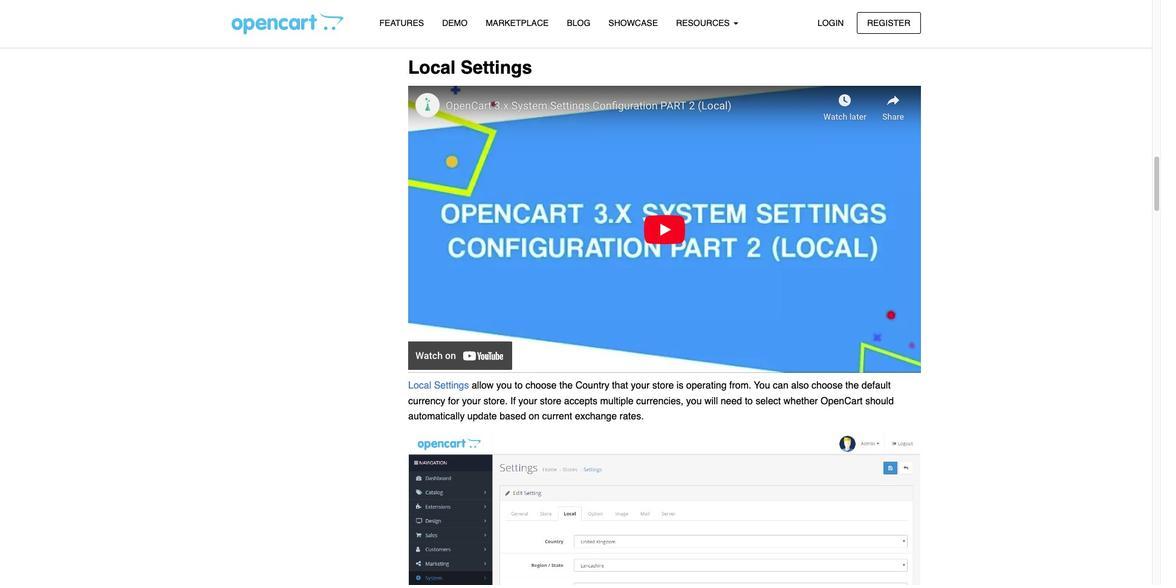 Task type: vqa. For each thing, say whether or not it's contained in the screenshot.
lenght.
no



Task type: locate. For each thing, give the bounding box(es) containing it.
0 horizontal spatial to
[[515, 381, 523, 391]]

1 the from the left
[[560, 381, 573, 391]]

1 horizontal spatial the
[[846, 381, 859, 391]]

that
[[612, 381, 629, 391]]

store up currencies,
[[653, 381, 674, 391]]

local settings up currency
[[408, 381, 469, 391]]

you up store.
[[497, 381, 512, 391]]

local
[[408, 57, 456, 78], [408, 381, 432, 391]]

2 the from the left
[[846, 381, 859, 391]]

store
[[653, 381, 674, 391], [540, 396, 562, 407]]

choose up the opencart
[[812, 381, 843, 391]]

marketplace
[[486, 18, 549, 28]]

0 vertical spatial settings
[[461, 57, 532, 78]]

local settings
[[408, 57, 532, 78], [408, 381, 469, 391]]

should
[[866, 396, 894, 407]]

1 horizontal spatial choose
[[812, 381, 843, 391]]

0 horizontal spatial the
[[560, 381, 573, 391]]

1 horizontal spatial store
[[653, 381, 674, 391]]

the
[[560, 381, 573, 391], [846, 381, 859, 391]]

0 vertical spatial to
[[515, 381, 523, 391]]

choose
[[526, 381, 557, 391], [812, 381, 843, 391]]

features link
[[371, 13, 433, 34]]

resources
[[676, 18, 732, 28]]

need
[[721, 396, 743, 407]]

0 vertical spatial local settings
[[408, 57, 532, 78]]

1 vertical spatial local
[[408, 381, 432, 391]]

blog link
[[558, 13, 600, 34]]

1 vertical spatial to
[[745, 396, 753, 407]]

the up accepts
[[560, 381, 573, 391]]

register
[[868, 18, 911, 28]]

login
[[818, 18, 844, 28]]

settings
[[461, 57, 532, 78], [434, 381, 469, 391]]

local up currency
[[408, 381, 432, 391]]

1 vertical spatial store
[[540, 396, 562, 407]]

your
[[631, 381, 650, 391], [462, 396, 481, 407], [519, 396, 538, 407]]

settings down marketplace link
[[461, 57, 532, 78]]

resources link
[[667, 13, 748, 34]]

demo link
[[433, 13, 477, 34]]

1 horizontal spatial you
[[687, 396, 702, 407]]

local settings down demo link
[[408, 57, 532, 78]]

your right for
[[462, 396, 481, 407]]

country
[[576, 381, 610, 391]]

0 vertical spatial local
[[408, 57, 456, 78]]

you left will
[[687, 396, 702, 407]]

showcase
[[609, 18, 658, 28]]

to up if in the left of the page
[[515, 381, 523, 391]]

0 vertical spatial you
[[497, 381, 512, 391]]

store.
[[484, 396, 508, 407]]

allow
[[472, 381, 494, 391]]

store up current
[[540, 396, 562, 407]]

2 choose from the left
[[812, 381, 843, 391]]

your right if in the left of the page
[[519, 396, 538, 407]]

the up the opencart
[[846, 381, 859, 391]]

opencart - open source shopping cart solution image
[[231, 13, 343, 34]]

to right need
[[745, 396, 753, 407]]

1 choose from the left
[[526, 381, 557, 391]]

will
[[705, 396, 718, 407]]

you
[[754, 381, 771, 391]]

settings up for
[[434, 381, 469, 391]]

demo
[[442, 18, 468, 28]]

you
[[497, 381, 512, 391], [687, 396, 702, 407]]

on
[[529, 412, 540, 422]]

choose up on
[[526, 381, 557, 391]]

your right that
[[631, 381, 650, 391]]

0 vertical spatial store
[[653, 381, 674, 391]]

to
[[515, 381, 523, 391], [745, 396, 753, 407]]

2 local settings from the top
[[408, 381, 469, 391]]

1 vertical spatial local settings
[[408, 381, 469, 391]]

0 horizontal spatial choose
[[526, 381, 557, 391]]

1 vertical spatial you
[[687, 396, 702, 407]]

local down demo link
[[408, 57, 456, 78]]

accepts
[[564, 396, 598, 407]]



Task type: describe. For each thing, give the bounding box(es) containing it.
0 horizontal spatial store
[[540, 396, 562, 407]]

exchange
[[575, 412, 617, 422]]

whether
[[784, 396, 818, 407]]

multiple
[[601, 396, 634, 407]]

1 horizontal spatial to
[[745, 396, 753, 407]]

marketplace link
[[477, 13, 558, 34]]

also
[[792, 381, 809, 391]]

1 horizontal spatial your
[[519, 396, 538, 407]]

allow you to choose the country that your store is operating from. you can also choose the default currency for your store. if your store accepts multiple currencies, you will need to select whether opencart should automatically update based on current exchange rates.
[[408, 381, 894, 422]]

1 local from the top
[[408, 57, 456, 78]]

based
[[500, 412, 526, 422]]

can
[[773, 381, 789, 391]]

from.
[[730, 381, 752, 391]]

if
[[511, 396, 516, 407]]

rates.
[[620, 412, 644, 422]]

2 local from the top
[[408, 381, 432, 391]]

features
[[380, 18, 424, 28]]

update
[[468, 412, 497, 422]]

login link
[[808, 12, 855, 34]]

0 horizontal spatial your
[[462, 396, 481, 407]]

1 local settings from the top
[[408, 57, 532, 78]]

currency
[[408, 396, 446, 407]]

1 vertical spatial settings
[[434, 381, 469, 391]]

opencart
[[821, 396, 863, 407]]

0 horizontal spatial you
[[497, 381, 512, 391]]

showcase link
[[600, 13, 667, 34]]

blog
[[567, 18, 591, 28]]

local settings link
[[408, 381, 469, 391]]

setting local tab image
[[408, 433, 921, 586]]

setting store tab image
[[408, 0, 921, 42]]

register link
[[857, 12, 921, 34]]

currencies,
[[637, 396, 684, 407]]

current
[[542, 412, 573, 422]]

automatically
[[408, 412, 465, 422]]

operating
[[687, 381, 727, 391]]

select
[[756, 396, 781, 407]]

default
[[862, 381, 891, 391]]

for
[[448, 396, 460, 407]]

is
[[677, 381, 684, 391]]

2 horizontal spatial your
[[631, 381, 650, 391]]



